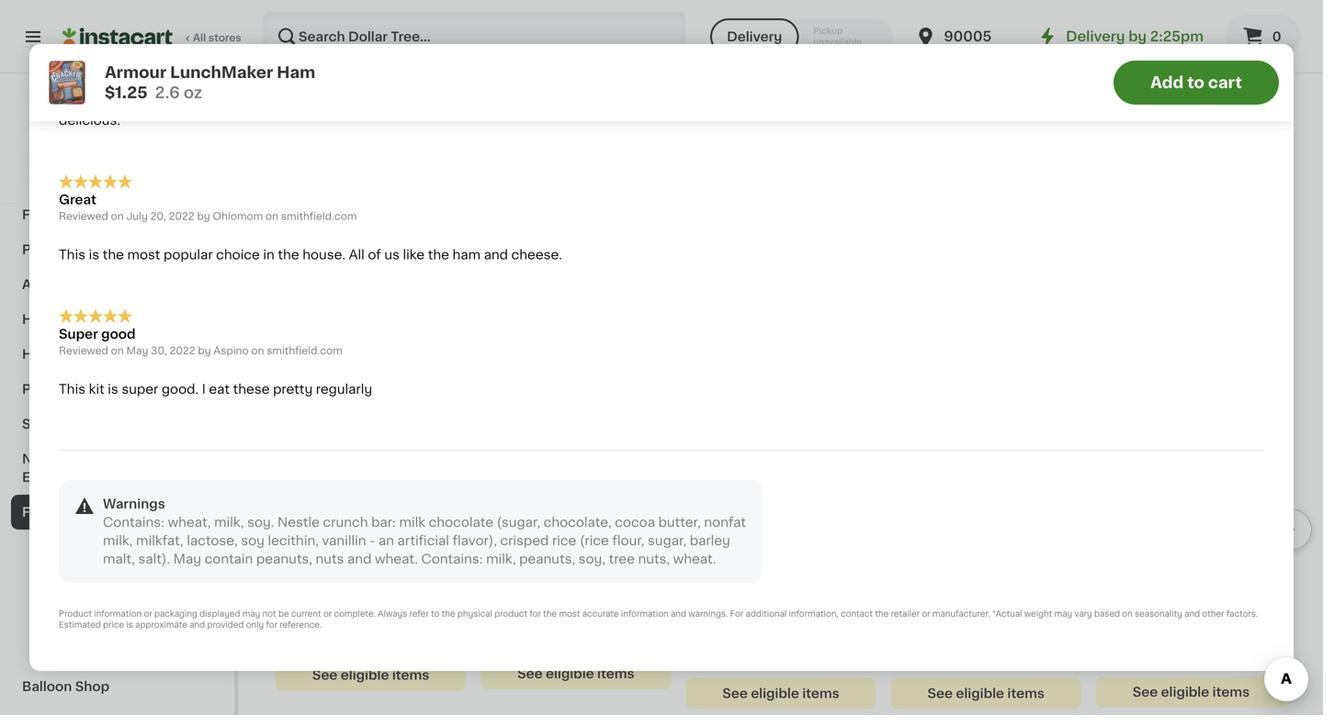 Task type: describe. For each thing, give the bounding box(es) containing it.
25 for armour lunchmaker ham
[[502, 566, 515, 576]]

1 horizontal spatial are
[[504, 96, 525, 108]]

personal
[[22, 244, 80, 256]]

great reviewed on july 20, 2022 by ohiomom on smithfield.com
[[59, 193, 357, 221]]

health
[[22, 348, 66, 361]]

everyday store prices link
[[55, 156, 179, 171]]

manufacturer.
[[933, 611, 991, 619]]

2.6
[[155, 85, 180, 101]]

2 vertical spatial frozen
[[33, 611, 77, 624]]

(sugar,
[[497, 516, 540, 529]]

crunch
[[323, 516, 368, 529]]

see for john morrell smoked sausage
[[312, 670, 338, 683]]

2022 inside great reviewed on july 20, 2022 by ohiomom on smithfield.com
[[169, 211, 195, 221]]

new
[[22, 453, 52, 466]]

see eligible items for armour lunchmaker ham
[[518, 668, 635, 681]]

by left stores
[[195, 40, 208, 50]]

-
[[370, 535, 375, 548]]

items for john morrell smoked sausage
[[392, 670, 429, 683]]

see eligible items for john morrell smoked sausage
[[312, 670, 429, 683]]

1 horizontal spatial for
[[530, 611, 541, 619]]

not
[[263, 611, 276, 619]]

1 vertical spatial milk,
[[103, 535, 133, 548]]

wheat,
[[168, 516, 211, 529]]

party
[[125, 453, 161, 466]]

salt).
[[138, 553, 170, 566]]

bar:
[[371, 516, 396, 529]]

other
[[1203, 611, 1225, 619]]

electronics link
[[11, 74, 223, 109]]

apparel
[[22, 120, 74, 133]]

the right us
[[428, 248, 449, 261]]

reviewed on july 31, 2022 by charles a. tejeda on smithfield.com
[[59, 40, 392, 50]]

chocolate,
[[544, 516, 612, 529]]

ham for armour lunchmaker ham $1.25 2.6 oz
[[277, 65, 315, 80]]

apparel & accessories
[[22, 120, 172, 133]]

personal care
[[22, 244, 115, 256]]

store
[[106, 159, 133, 169]]

2 product group from the left
[[481, 365, 671, 690]]

1 25 for john morrell smoked sausage
[[286, 565, 310, 585]]

better
[[176, 77, 216, 90]]

2 vertical spatial milk,
[[486, 553, 516, 566]]

much
[[137, 77, 173, 90]]

health care link
[[11, 337, 223, 372]]

1 horizontal spatial contains:
[[421, 553, 483, 566]]

health care
[[22, 348, 101, 361]]

frozen link
[[11, 600, 223, 635]]

oz inside lunchables turkey & cheddar cheese with crackers snack kit 1.9 oz
[[908, 663, 920, 673]]

lunchables pepperoni & mozzarella cheese with crackers snack kit 1.3 oz
[[686, 608, 844, 673]]

smell
[[111, 96, 145, 108]]

estimated
[[59, 622, 101, 630]]

25 for lunchables pepperoni & mozzarella cheese with crackers snack kit
[[707, 566, 720, 576]]

and left other
[[1185, 611, 1200, 619]]

flavored
[[1217, 608, 1272, 621]]

pretty
[[273, 383, 313, 396]]

john
[[276, 608, 308, 621]]

by inside great reviewed on july 20, 2022 by ohiomom on smithfield.com
[[197, 211, 210, 221]]

2.9 oz
[[1096, 661, 1127, 672]]

and down packaging
[[190, 622, 205, 630]]

good.
[[162, 383, 199, 396]]

see eligible items button for armour lunchmaker ham
[[481, 659, 671, 690]]

crackers
[[446, 96, 501, 108]]

0 horizontal spatial all
[[193, 33, 206, 43]]

may inside warnings contains: wheat, milk, soy. nestle crunch bar: milk chocolate (sugar, chocolate, cocoa butter, nonfat milk, milkfat, lactose, soy lecithin, vanillin - an artificial flavor), crisped rice (rice flour, sugar, barley malt, salt). may contain peanuts, nuts and wheat. contains: milk, peanuts, soy, tree nuts, wheat.
[[173, 553, 201, 566]]

the right "in"
[[278, 248, 299, 261]]

balloon
[[22, 681, 72, 694]]

i
[[202, 383, 206, 396]]

auto
[[22, 278, 53, 291]]

lecithin,
[[268, 535, 319, 548]]

cocoa
[[615, 516, 655, 529]]

lunchable
[[528, 77, 591, 90]]

and left warnings.
[[671, 611, 687, 619]]

product group containing lunchables turkey & cheddar cheese with crackers snack kit
[[891, 365, 1082, 710]]

warnings
[[103, 498, 165, 511]]

good
[[101, 328, 136, 341]]

and down cheese
[[674, 96, 698, 108]]

product group containing armour pepperoni flavored sausage pizza
[[1096, 365, 1287, 709]]

1 for armour lunchmaker ham
[[491, 565, 500, 585]]

everyday
[[55, 159, 104, 169]]

care for health care
[[69, 348, 101, 361]]

they
[[59, 77, 91, 90]]

physical
[[458, 611, 492, 619]]

only
[[246, 622, 264, 630]]

see eligible items for lunchables pepperoni & mozzarella cheese with crackers snack kit
[[723, 688, 840, 701]]

see eligible items for 1.9 oz
[[928, 688, 1045, 701]]

see eligible items button down pizza
[[1096, 678, 1287, 709]]

electronics
[[22, 85, 97, 98]]

eligible for 1.9 oz
[[956, 688, 1005, 701]]

lactose,
[[187, 535, 238, 548]]

delicious.
[[59, 114, 120, 127]]

instacart logo image
[[62, 26, 173, 48]]

flavor),
[[453, 535, 497, 548]]

(rice
[[580, 535, 609, 548]]

brand.
[[595, 77, 635, 90]]

they are so much better than lunchables. the ham tastes like ham unlike lunchable brand. the cheese doesn't smell disgusting and tastes very enjoyable. and the crackers are always nicely crunchy and delicious.
[[59, 77, 714, 127]]

1 vertical spatial frozen
[[22, 506, 67, 519]]

everyday store prices 100% satisfaction guarantee
[[47, 159, 195, 187]]

lunchables turkey & cheddar cheese with crackers snack kit 1.9 oz
[[891, 608, 1031, 673]]

& inside lunchables turkey & cheddar cheese with crackers snack kit 1.9 oz
[[1016, 608, 1026, 621]]

armour for armour lunchmaker ham $1.25 2.6 oz
[[105, 65, 166, 80]]

see down pizza
[[1133, 687, 1158, 700]]

crunchy
[[618, 96, 671, 108]]

eligible down pizza
[[1161, 687, 1210, 700]]

home for home & garden
[[22, 313, 62, 326]]

1 may from the left
[[242, 611, 260, 619]]

mozzarella
[[686, 627, 755, 639]]

auto link
[[11, 267, 223, 302]]

items for armour lunchmaker ham
[[597, 668, 635, 681]]

add to cart button
[[1114, 61, 1279, 105]]

2 may from the left
[[1055, 611, 1073, 619]]

1.9
[[891, 663, 905, 673]]

always
[[528, 96, 572, 108]]

dollar tree logo image
[[100, 96, 135, 131]]

the left 'retailer' at the bottom right
[[875, 611, 889, 619]]

0 vertical spatial are
[[94, 77, 115, 90]]

smithfield.com inside great reviewed on july 20, 2022 by ohiomom on smithfield.com
[[281, 211, 357, 221]]

& inside home improvement & hardware
[[157, 155, 168, 168]]

2 peanuts, from the left
[[519, 553, 575, 566]]

cream
[[56, 576, 99, 589]]

this kit is super good. i eat these pretty regularly
[[59, 383, 372, 396]]

eve
[[98, 453, 122, 466]]

see for 1.9 oz
[[928, 688, 953, 701]]

1 reviewed from the top
[[59, 40, 108, 50]]

1 25 for lunchables pepperoni & mozzarella cheese with crackers snack kit
[[696, 565, 720, 585]]

home for home improvement & hardware
[[22, 155, 62, 168]]

ham up crackers
[[456, 77, 484, 90]]

& inside home & garden link
[[65, 313, 76, 326]]

31,
[[150, 40, 164, 50]]

by inside "link"
[[1129, 30, 1147, 43]]

1 july from the top
[[126, 40, 148, 50]]

0 horizontal spatial for
[[266, 622, 278, 630]]

and left cheese.
[[484, 248, 508, 261]]

food & drink
[[22, 209, 108, 222]]

oz right '2.9'
[[1115, 661, 1127, 672]]

ice cream
[[33, 576, 99, 589]]

with for turkey
[[1004, 627, 1031, 639]]

tejeda
[[264, 40, 298, 50]]

enjoyable.
[[322, 96, 389, 108]]

3 or from the left
[[922, 611, 931, 619]]

popular
[[164, 248, 213, 261]]

reviewed inside super good reviewed on may 30, 2022 by aspino on smithfield.com
[[59, 346, 108, 356]]

malt,
[[103, 553, 135, 566]]

1 horizontal spatial is
[[108, 383, 118, 396]]

& inside food & drink link
[[59, 209, 70, 222]]

regularly
[[316, 383, 372, 396]]

0 vertical spatial most
[[127, 248, 160, 261]]

1 vertical spatial tastes
[[247, 96, 287, 108]]

snack for mozzarella
[[747, 645, 786, 658]]

vary
[[1075, 611, 1093, 619]]

this is the most popular choice in the house. all of us like the ham and cheese.
[[59, 248, 562, 261]]

milkfat,
[[136, 535, 184, 548]]

2022 inside super good reviewed on may 30, 2022 by aspino on smithfield.com
[[170, 346, 195, 356]]

1 or from the left
[[144, 611, 152, 619]]

reviewed inside great reviewed on july 20, 2022 by ohiomom on smithfield.com
[[59, 211, 108, 221]]

on down good at the left top of page
[[111, 346, 124, 356]]

this for this kit is super good. i eat these pretty regularly
[[59, 383, 86, 396]]

price
[[103, 622, 124, 630]]

see for lunchables pepperoni & mozzarella cheese with crackers snack kit
[[723, 688, 748, 701]]

floral
[[22, 51, 59, 63]]

turkey
[[969, 608, 1013, 621]]

kit
[[89, 383, 105, 396]]

new year's eve party essentials
[[22, 453, 161, 484]]

ham left cheese.
[[453, 248, 481, 261]]

most inside product information or packaging displayed may not be current or complete. always refer to the physical product for the most accurate information and warnings. for additional information, contact the retailer or manufacturer. *actual weight may vary based on seasonality and other factors. estimated price is approximate and provided only for reference.
[[559, 611, 580, 619]]

service type group
[[711, 18, 893, 55]]

on up 'so'
[[111, 40, 124, 50]]

• sponsored: icee trolls image
[[276, 132, 1287, 259]]

1 peanuts, from the left
[[256, 553, 312, 566]]



Task type: locate. For each thing, give the bounding box(es) containing it.
1 horizontal spatial may
[[1055, 611, 1073, 619]]

home & garden
[[22, 313, 128, 326]]

crackers inside lunchables pepperoni & mozzarella cheese with crackers snack kit 1.3 oz
[[686, 645, 744, 658]]

tree
[[609, 553, 635, 566]]

2022 right the 20,
[[169, 211, 195, 221]]

apparel & accessories link
[[11, 109, 223, 144]]

home inside home improvement & hardware
[[22, 155, 62, 168]]

may inside super good reviewed on may 30, 2022 by aspino on smithfield.com
[[126, 346, 148, 356]]

or up cheddar
[[922, 611, 931, 619]]

2 kit from the left
[[995, 645, 1012, 658]]

1 horizontal spatial 1 25
[[491, 565, 515, 585]]

0 horizontal spatial frozen foods
[[22, 506, 111, 519]]

kit inside lunchables pepperoni & mozzarella cheese with crackers snack kit 1.3 oz
[[790, 645, 807, 658]]

1 horizontal spatial crackers
[[891, 645, 949, 658]]

1 horizontal spatial or
[[323, 611, 332, 619]]

crisped
[[500, 535, 549, 548]]

100% satisfaction guarantee button
[[29, 171, 206, 189]]

1 vertical spatial home
[[22, 313, 62, 326]]

kit for pepperoni
[[790, 645, 807, 658]]

ham for armour lunchmaker ham
[[615, 608, 645, 621]]

0 horizontal spatial sausage
[[276, 627, 331, 639]]

product information or packaging displayed may not be current or complete. always refer to the physical product for the most accurate information and warnings. for additional information, contact the retailer or manufacturer. *actual weight may vary based on seasonality and other factors. estimated price is approximate and provided only for reference.
[[59, 611, 1259, 630]]

1 25 down 'crisped'
[[491, 565, 515, 585]]

& right turkey
[[1016, 608, 1026, 621]]

2 with from the left
[[1004, 627, 1031, 639]]

oz inside lunchables pepperoni & mozzarella cheese with crackers snack kit 1.3 oz
[[702, 663, 715, 673]]

on right drink
[[111, 211, 124, 221]]

0 horizontal spatial to
[[431, 611, 440, 619]]

frozen down ice cream
[[33, 611, 77, 624]]

oz right 1.9
[[908, 663, 920, 673]]

the
[[329, 77, 353, 90], [639, 77, 663, 90]]

may left vary
[[1055, 611, 1073, 619]]

0 vertical spatial may
[[126, 346, 148, 356]]

2 vertical spatial reviewed
[[59, 346, 108, 356]]

and down than
[[219, 96, 244, 108]]

lunchables up cheddar
[[891, 608, 966, 621]]

1 kit from the left
[[790, 645, 807, 658]]

kit
[[790, 645, 807, 658], [995, 645, 1012, 658]]

0
[[1273, 30, 1282, 43]]

reviewed down super
[[59, 346, 108, 356]]

smoked
[[360, 608, 412, 621]]

delivery by 2:25pm
[[1066, 30, 1204, 43]]

snack for cheddar
[[952, 645, 991, 658]]

smithfield.com up pretty
[[267, 346, 343, 356]]

to right add
[[1188, 75, 1205, 91]]

add to cart
[[1151, 75, 1243, 91]]

the left physical
[[442, 611, 456, 619]]

ham down tree
[[615, 608, 645, 621]]

1 home from the top
[[22, 155, 62, 168]]

this for this is the most popular choice in the house. all of us like the ham and cheese.
[[59, 248, 86, 261]]

0 horizontal spatial kit
[[790, 645, 807, 658]]

soy.
[[247, 516, 274, 529]]

1 horizontal spatial wheat.
[[673, 553, 717, 566]]

1 horizontal spatial tastes
[[387, 77, 428, 90]]

reviewed down great
[[59, 211, 108, 221]]

2 horizontal spatial or
[[922, 611, 931, 619]]

1 cheese from the left
[[758, 627, 808, 639]]

2 horizontal spatial 25
[[707, 566, 720, 576]]

kit down *actual
[[995, 645, 1012, 658]]

0 vertical spatial july
[[126, 40, 148, 50]]

great
[[59, 193, 96, 206]]

foods
[[377, 97, 464, 123], [70, 506, 111, 519]]

floral link
[[11, 40, 223, 74]]

0 horizontal spatial may
[[126, 346, 148, 356]]

1 25 for armour lunchmaker ham
[[491, 565, 515, 585]]

see eligible items button for john morrell smoked sausage
[[276, 661, 466, 692]]

eligible down lunchables pepperoni & mozzarella cheese with crackers snack kit 1.3 oz
[[751, 688, 799, 701]]

0 horizontal spatial 1 25
[[286, 565, 310, 585]]

0 horizontal spatial peanuts,
[[256, 553, 312, 566]]

crackers for cheddar
[[891, 645, 949, 658]]

1 sausage from the left
[[276, 627, 331, 639]]

sausage for john
[[276, 627, 331, 639]]

1 25
[[286, 565, 310, 585], [696, 565, 720, 585], [491, 565, 515, 585]]

1 horizontal spatial 25
[[502, 566, 515, 576]]

1
[[286, 565, 295, 585], [696, 565, 705, 585], [491, 565, 500, 585]]

may up the "only"
[[242, 611, 260, 619]]

butter,
[[659, 516, 701, 529]]

product group
[[276, 365, 466, 692], [481, 365, 671, 690], [686, 365, 876, 710], [891, 365, 1082, 710], [1096, 365, 1287, 709]]

& down great
[[59, 209, 70, 222]]

2 horizontal spatial armour
[[1096, 608, 1144, 621]]

lunchables up mozzarella
[[686, 608, 761, 621]]

with inside lunchables turkey & cheddar cheese with crackers snack kit 1.9 oz
[[1004, 627, 1031, 639]]

ham inside 'item carousel' region
[[615, 608, 645, 621]]

may
[[242, 611, 260, 619], [1055, 611, 1073, 619]]

oz inside armour lunchmaker ham $1.25 2.6 oz
[[184, 85, 202, 101]]

0 horizontal spatial snack
[[747, 645, 786, 658]]

armour up $1.25
[[105, 65, 166, 80]]

1 product group from the left
[[276, 365, 466, 692]]

1 vertical spatial lunchmaker
[[532, 608, 611, 621]]

super
[[59, 328, 98, 341]]

cheese down manufacturer. at the bottom right of page
[[950, 627, 1000, 639]]

this left kit
[[59, 383, 86, 396]]

1 horizontal spatial like
[[431, 77, 453, 90]]

1 vertical spatial for
[[266, 622, 278, 630]]

1 vertical spatial is
[[108, 383, 118, 396]]

0 horizontal spatial ham
[[277, 65, 315, 80]]

3 25 from the left
[[502, 566, 515, 576]]

by
[[1129, 30, 1147, 43], [195, 40, 208, 50], [197, 211, 210, 221], [198, 346, 211, 356]]

0 horizontal spatial wheat.
[[375, 553, 418, 566]]

2 cheese from the left
[[950, 627, 1000, 639]]

0 vertical spatial smithfield.com
[[316, 40, 392, 50]]

lunchables inside lunchables turkey & cheddar cheese with crackers snack kit 1.9 oz
[[891, 608, 966, 621]]

1 vertical spatial foods
[[70, 506, 111, 519]]

contains:
[[103, 516, 165, 529], [421, 553, 483, 566]]

home up hardware
[[22, 155, 62, 168]]

smithfield.com up house. on the left top
[[281, 211, 357, 221]]

armour inside armour lunchmaker ham $1.25 2.6 oz
[[105, 65, 166, 80]]

improvement
[[65, 155, 154, 168]]

delivery for delivery
[[727, 30, 782, 43]]

delivery inside delivery by 2:25pm "link"
[[1066, 30, 1125, 43]]

0 horizontal spatial is
[[89, 248, 99, 261]]

& inside apparel & accessories link
[[77, 120, 88, 133]]

0 vertical spatial foods
[[377, 97, 464, 123]]

the right product
[[543, 611, 557, 619]]

0 horizontal spatial 1
[[286, 565, 295, 585]]

1 vertical spatial contains:
[[421, 553, 483, 566]]

lunchmaker inside armour lunchmaker ham $1.25 2.6 oz
[[170, 65, 273, 80]]

1 lunchables from the left
[[686, 608, 761, 621]]

1 crackers from the left
[[686, 645, 744, 658]]

1 horizontal spatial the
[[639, 77, 663, 90]]

2:25pm
[[1150, 30, 1204, 43]]

are
[[94, 77, 115, 90], [504, 96, 525, 108]]

3 reviewed from the top
[[59, 346, 108, 356]]

sugar,
[[648, 535, 687, 548]]

1 vertical spatial are
[[504, 96, 525, 108]]

2 sausage from the left
[[1096, 627, 1152, 639]]

this down food & drink
[[59, 248, 86, 261]]

on right aspino
[[251, 346, 264, 356]]

retailer
[[891, 611, 920, 619]]

1 horizontal spatial foods
[[377, 97, 464, 123]]

to inside product information or packaging displayed may not be current or complete. always refer to the physical product for the most accurate information and warnings. for additional information, contact the retailer or manufacturer. *actual weight may vary based on seasonality and other factors. estimated price is approximate and provided only for reference.
[[431, 611, 440, 619]]

1 vertical spatial july
[[126, 211, 148, 221]]

sausage inside john morrell smoked sausage
[[276, 627, 331, 639]]

armour lunchmaker ham
[[481, 608, 645, 621]]

home improvement & hardware
[[22, 155, 168, 187]]

2 snack from the left
[[952, 645, 991, 658]]

lunchmaker for armour lunchmaker ham
[[532, 608, 611, 621]]

cheese down additional
[[758, 627, 808, 639]]

care for personal care
[[83, 244, 115, 256]]

& down doesn't
[[77, 120, 88, 133]]

lunchables for cheddar
[[891, 608, 966, 621]]

contains: down warnings
[[103, 516, 165, 529]]

milk, up lactose,
[[214, 516, 244, 529]]

0 vertical spatial reviewed
[[59, 40, 108, 50]]

&
[[77, 120, 88, 133], [157, 155, 168, 168], [59, 209, 70, 222], [65, 313, 76, 326], [834, 608, 844, 621], [1016, 608, 1026, 621]]

2 home from the top
[[22, 313, 62, 326]]

items down refer
[[392, 670, 429, 683]]

eligible for armour lunchmaker ham
[[546, 668, 594, 681]]

lunchmaker down soy,
[[532, 608, 611, 621]]

july left 31,
[[126, 40, 148, 50]]

nuts
[[316, 553, 344, 566]]

0 vertical spatial milk,
[[214, 516, 244, 529]]

smithfield.com inside super good reviewed on may 30, 2022 by aspino on smithfield.com
[[267, 346, 343, 356]]

see for armour lunchmaker ham
[[518, 668, 543, 681]]

cheese inside lunchables turkey & cheddar cheese with crackers snack kit 1.9 oz
[[950, 627, 1000, 639]]

0 vertical spatial for
[[530, 611, 541, 619]]

2 pepperoni from the left
[[1147, 608, 1214, 621]]

0 horizontal spatial contains:
[[103, 516, 165, 529]]

warnings contains: wheat, milk, soy. nestle crunch bar: milk chocolate (sugar, chocolate, cocoa butter, nonfat milk, milkfat, lactose, soy lecithin, vanillin - an artificial flavor), crisped rice (rice flour, sugar, barley malt, salt). may contain peanuts, nuts and wheat. contains: milk, peanuts, soy, tree nuts, wheat.
[[103, 498, 746, 566]]

1 vertical spatial ham
[[615, 608, 645, 621]]

armour lunchmaker ham $1.25 2.6 oz
[[105, 65, 315, 101]]

5 product group from the left
[[1096, 365, 1287, 709]]

lunchmaker for armour lunchmaker ham $1.25 2.6 oz
[[170, 65, 273, 80]]

1 horizontal spatial cheese
[[950, 627, 1000, 639]]

1 horizontal spatial most
[[559, 611, 580, 619]]

contains: down flavor),
[[421, 553, 483, 566]]

0 horizontal spatial tastes
[[247, 96, 287, 108]]

always
[[378, 611, 407, 619]]

2 the from the left
[[639, 77, 663, 90]]

see eligible items button down john morrell smoked sausage
[[276, 661, 466, 692]]

1 horizontal spatial lunchables
[[891, 608, 966, 621]]

with down information, on the right bottom
[[811, 627, 838, 639]]

0 button
[[1226, 15, 1301, 59]]

2 this from the top
[[59, 383, 86, 396]]

0 horizontal spatial like
[[403, 248, 425, 261]]

eligible
[[546, 668, 594, 681], [341, 670, 389, 683], [1161, 687, 1210, 700], [751, 688, 799, 701], [956, 688, 1005, 701]]

house.
[[303, 248, 346, 261]]

product
[[59, 611, 92, 619]]

lunchables for mozzarella
[[686, 608, 761, 621]]

oz right 2.6
[[184, 85, 202, 101]]

or right 'current'
[[323, 611, 332, 619]]

on right tejeda
[[300, 40, 313, 50]]

1 1 from the left
[[286, 565, 295, 585]]

armour inside armour pepperoni flavored sausage pizza
[[1096, 608, 1144, 621]]

3 1 25 from the left
[[491, 565, 515, 585]]

1 horizontal spatial lunchmaker
[[532, 608, 611, 621]]

on right 'ohiomom'
[[266, 211, 279, 221]]

2022 right 31,
[[166, 40, 192, 50]]

by left aspino
[[198, 346, 211, 356]]

reference.
[[280, 622, 322, 630]]

balloon shop
[[22, 681, 110, 694]]

add
[[1151, 75, 1184, 91]]

crackers for mozzarella
[[686, 645, 744, 658]]

artificial
[[397, 535, 449, 548]]

all left stores
[[193, 33, 206, 43]]

25 for john morrell smoked sausage
[[296, 566, 310, 576]]

items down the factors.
[[1213, 687, 1250, 700]]

2 horizontal spatial is
[[126, 622, 133, 630]]

0 horizontal spatial crackers
[[686, 645, 744, 658]]

with inside lunchables pepperoni & mozzarella cheese with crackers snack kit 1.3 oz
[[811, 627, 838, 639]]

frozen down 'essentials'
[[22, 506, 67, 519]]

2 reviewed from the top
[[59, 211, 108, 221]]

home improvement & hardware link
[[11, 144, 223, 198]]

2 1 25 from the left
[[696, 565, 720, 585]]

eligible for lunchables pepperoni & mozzarella cheese with crackers snack kit
[[751, 688, 799, 701]]

is right price
[[126, 622, 133, 630]]

0 vertical spatial contains:
[[103, 516, 165, 529]]

1 vertical spatial all
[[349, 248, 365, 261]]

2 or from the left
[[323, 611, 332, 619]]

all
[[193, 33, 206, 43], [349, 248, 365, 261]]

0 vertical spatial 2022
[[166, 40, 192, 50]]

is inside product information or packaging displayed may not be current or complete. always refer to the physical product for the most accurate information and warnings. for additional information, contact the retailer or manufacturer. *actual weight may vary based on seasonality and other factors. estimated price is approximate and provided only for reference.
[[126, 622, 133, 630]]

20,
[[150, 211, 166, 221]]

ham up enjoyable.
[[356, 77, 384, 90]]

doesn't
[[59, 96, 108, 108]]

home up health
[[22, 313, 62, 326]]

approximate
[[135, 622, 187, 630]]

on right based
[[1123, 611, 1133, 619]]

0 vertical spatial frozen
[[276, 97, 371, 123]]

snack inside lunchables turkey & cheddar cheese with crackers snack kit 1.9 oz
[[952, 645, 991, 658]]

lunchables inside lunchables pepperoni & mozzarella cheese with crackers snack kit 1.3 oz
[[686, 608, 761, 621]]

1 vertical spatial most
[[559, 611, 580, 619]]

0 vertical spatial to
[[1188, 75, 1205, 91]]

see eligible items
[[518, 668, 635, 681], [312, 670, 429, 683], [1133, 687, 1250, 700], [723, 688, 840, 701], [928, 688, 1045, 701]]

0 horizontal spatial may
[[242, 611, 260, 619]]

complete.
[[334, 611, 376, 619]]

0 horizontal spatial lunchmaker
[[170, 65, 273, 80]]

1 horizontal spatial 1
[[491, 565, 500, 585]]

to inside add to cart button
[[1188, 75, 1205, 91]]

1 vertical spatial like
[[403, 248, 425, 261]]

eligible for john morrell smoked sausage
[[341, 670, 389, 683]]

cheese for turkey
[[950, 627, 1000, 639]]

items down lunchables pepperoni & mozzarella cheese with crackers snack kit 1.3 oz
[[803, 688, 840, 701]]

sales link
[[11, 407, 223, 442]]

& inside lunchables pepperoni & mozzarella cheese with crackers snack kit 1.3 oz
[[834, 608, 844, 621]]

chocolate
[[429, 516, 494, 529]]

1 horizontal spatial kit
[[995, 645, 1012, 658]]

see eligible items down pizza
[[1133, 687, 1250, 700]]

see eligible items down lunchables pepperoni & mozzarella cheese with crackers snack kit 1.3 oz
[[723, 688, 840, 701]]

or
[[144, 611, 152, 619], [323, 611, 332, 619], [922, 611, 931, 619]]

crackers inside lunchables turkey & cheddar cheese with crackers snack kit 1.9 oz
[[891, 645, 949, 658]]

2 wheat. from the left
[[673, 553, 717, 566]]

0 horizontal spatial foods
[[70, 506, 111, 519]]

milk
[[399, 516, 426, 529]]

0 vertical spatial care
[[83, 244, 115, 256]]

0 horizontal spatial with
[[811, 627, 838, 639]]

pepperoni inside lunchables pepperoni & mozzarella cheese with crackers snack kit 1.3 oz
[[764, 608, 831, 621]]

0 horizontal spatial lunchables
[[686, 608, 761, 621]]

armour pepperoni flavored sausage pizza
[[1096, 608, 1272, 639]]

1 the from the left
[[329, 77, 353, 90]]

1 horizontal spatial with
[[1004, 627, 1031, 639]]

armour for armour pepperoni flavored sausage pizza
[[1096, 608, 1144, 621]]

smithfield.com up enjoyable.
[[316, 40, 392, 50]]

pepperoni up pizza
[[1147, 608, 1214, 621]]

2 july from the top
[[126, 211, 148, 221]]

wheat. down barley
[[673, 553, 717, 566]]

choice
[[216, 248, 260, 261]]

home
[[22, 155, 62, 168], [22, 313, 62, 326]]

smithfield.com for on
[[316, 40, 392, 50]]

frozen
[[276, 97, 371, 123], [22, 506, 67, 519], [33, 611, 77, 624]]

1 25 from the left
[[296, 566, 310, 576]]

pepperoni inside armour pepperoni flavored sausage pizza
[[1147, 608, 1214, 621]]

nestle
[[278, 516, 320, 529]]

1 horizontal spatial to
[[1188, 75, 1205, 91]]

cheese for pepperoni
[[758, 627, 808, 639]]

may down lactose,
[[173, 553, 201, 566]]

2 crackers from the left
[[891, 645, 949, 658]]

with for pepperoni
[[811, 627, 838, 639]]

0 horizontal spatial are
[[94, 77, 115, 90]]

the up auto "link"
[[103, 248, 124, 261]]

3 product group from the left
[[686, 365, 876, 710]]

25 down lecithin,
[[296, 566, 310, 576]]

cheese
[[758, 627, 808, 639], [950, 627, 1000, 639]]

cheese
[[666, 77, 714, 90]]

items for lunchables pepperoni & mozzarella cheese with crackers snack kit
[[803, 688, 840, 701]]

eligible down john morrell smoked sausage
[[341, 670, 389, 683]]

1 snack from the left
[[747, 645, 786, 658]]

0 vertical spatial lunchmaker
[[170, 65, 273, 80]]

2 lunchables from the left
[[891, 608, 966, 621]]

2 horizontal spatial milk,
[[486, 553, 516, 566]]

with down *actual
[[1004, 627, 1031, 639]]

4 product group from the left
[[891, 365, 1082, 710]]

1 information from the left
[[94, 611, 142, 619]]

*actual
[[993, 611, 1023, 619]]

lunchables.
[[252, 77, 325, 90]]

2 information from the left
[[621, 611, 669, 619]]

0 vertical spatial tastes
[[387, 77, 428, 90]]

most up auto "link"
[[127, 248, 160, 261]]

pepperoni left the contact
[[764, 608, 831, 621]]

be
[[278, 611, 289, 619]]

1 25 down barley
[[696, 565, 720, 585]]

kit for turkey
[[995, 645, 1012, 658]]

0 vertical spatial all
[[193, 33, 206, 43]]

like inside they are so much better than lunchables. the ham tastes like ham unlike lunchable brand. the cheese doesn't smell disgusting and tastes very enjoyable. and the crackers are always nicely crunchy and delicious.
[[431, 77, 453, 90]]

displayed
[[200, 611, 240, 619]]

the inside they are so much better than lunchables. the ham tastes like ham unlike lunchable brand. the cheese doesn't smell disgusting and tastes very enjoyable. and the crackers are always nicely crunchy and delicious.
[[421, 96, 442, 108]]

see down lunchables pepperoni & mozzarella cheese with crackers snack kit 1.3 oz
[[723, 688, 748, 701]]

smithfield.com for good
[[267, 346, 343, 356]]

accessories
[[91, 120, 172, 133]]

packaging
[[154, 611, 197, 619]]

like up crackers
[[431, 77, 453, 90]]

1 pepperoni from the left
[[764, 608, 831, 621]]

frozen down lunchables. at the top left of page
[[276, 97, 371, 123]]

all left of
[[349, 248, 365, 261]]

ham inside armour lunchmaker ham $1.25 2.6 oz
[[277, 65, 315, 80]]

unlike
[[487, 77, 525, 90]]

by left the 2:25pm
[[1129, 30, 1147, 43]]

care down drink
[[83, 244, 115, 256]]

2 1 from the left
[[696, 565, 705, 585]]

see eligible items down john morrell smoked sausage
[[312, 670, 429, 683]]

wheat.
[[375, 553, 418, 566], [673, 553, 717, 566]]

by left 'ohiomom'
[[197, 211, 210, 221]]

see eligible items button
[[481, 659, 671, 690], [276, 661, 466, 692], [1096, 678, 1287, 709], [686, 679, 876, 710], [891, 679, 1082, 710]]

items down weight
[[1008, 688, 1045, 701]]

nonfat
[[704, 516, 746, 529]]

see eligible items button for 1.9 oz
[[891, 679, 1082, 710]]

0 vertical spatial frozen foods
[[276, 97, 464, 123]]

0 horizontal spatial 25
[[296, 566, 310, 576]]

1 vertical spatial 2022
[[169, 211, 195, 221]]

2 25 from the left
[[707, 566, 720, 576]]

accurate
[[582, 611, 619, 619]]

kit down information, on the right bottom
[[790, 645, 807, 658]]

kit inside lunchables turkey & cheddar cheese with crackers snack kit 1.9 oz
[[995, 645, 1012, 658]]

tastes down lunchables. at the top left of page
[[247, 96, 287, 108]]

frozen foods down lunchables. at the top left of page
[[276, 97, 464, 123]]

1 horizontal spatial snack
[[952, 645, 991, 658]]

items for 1.9 oz
[[1008, 688, 1045, 701]]

1 vertical spatial may
[[173, 553, 201, 566]]

0 vertical spatial is
[[89, 248, 99, 261]]

pepperoni for pizza
[[1147, 608, 1214, 621]]

1 this from the top
[[59, 248, 86, 261]]

peanuts, down lecithin,
[[256, 553, 312, 566]]

delivery
[[1066, 30, 1125, 43], [727, 30, 782, 43]]

1 horizontal spatial milk,
[[214, 516, 244, 529]]

1 vertical spatial this
[[59, 383, 86, 396]]

1 horizontal spatial peanuts,
[[519, 553, 575, 566]]

ham up very
[[277, 65, 315, 80]]

2.9
[[1096, 661, 1113, 672]]

lunchmaker inside product group
[[532, 608, 611, 621]]

& up super
[[65, 313, 76, 326]]

1 1 25 from the left
[[286, 565, 310, 585]]

information up price
[[94, 611, 142, 619]]

1 horizontal spatial delivery
[[1066, 30, 1125, 43]]

cheese inside lunchables pepperoni & mozzarella cheese with crackers snack kit 1.3 oz
[[758, 627, 808, 639]]

like right us
[[403, 248, 425, 261]]

item carousel region
[[276, 358, 1312, 716]]

sausage for armour
[[1096, 627, 1152, 639]]

than
[[219, 77, 248, 90]]

lunchables
[[686, 608, 761, 621], [891, 608, 966, 621]]

0 horizontal spatial pepperoni
[[764, 608, 831, 621]]

25 down barley
[[707, 566, 720, 576]]

1 wheat. from the left
[[375, 553, 418, 566]]

lunchmaker down reviewed on july 31, 2022 by charles a. tejeda on smithfield.com
[[170, 65, 273, 80]]

crackers down mozzarella
[[686, 645, 744, 658]]

1 for lunchables pepperoni & mozzarella cheese with crackers snack kit
[[696, 565, 705, 585]]

of
[[368, 248, 381, 261]]

cart
[[1209, 75, 1243, 91]]

None search field
[[263, 11, 687, 62]]

0 vertical spatial this
[[59, 248, 86, 261]]

delivery inside delivery button
[[727, 30, 782, 43]]

snack inside lunchables pepperoni & mozzarella cheese with crackers snack kit 1.3 oz
[[747, 645, 786, 658]]

1 horizontal spatial frozen foods
[[276, 97, 464, 123]]

sausage down 'current'
[[276, 627, 331, 639]]

items
[[597, 668, 635, 681], [392, 670, 429, 683], [1213, 687, 1250, 700], [803, 688, 840, 701], [1008, 688, 1045, 701]]

oz right 1.3
[[702, 663, 715, 673]]

1 horizontal spatial may
[[173, 553, 201, 566]]

sausage inside armour pepperoni flavored sausage pizza
[[1096, 627, 1152, 639]]

milk, up malt, at bottom
[[103, 535, 133, 548]]

3 1 from the left
[[491, 565, 500, 585]]

2 vertical spatial is
[[126, 622, 133, 630]]

july inside great reviewed on july 20, 2022 by ohiomom on smithfield.com
[[126, 211, 148, 221]]

tastes up and on the top of page
[[387, 77, 428, 90]]

peanuts, down rice in the left of the page
[[519, 553, 575, 566]]

care down super
[[69, 348, 101, 361]]

armour for armour lunchmaker ham
[[481, 608, 528, 621]]

refrigerated
[[33, 541, 114, 554]]

on inside product information or packaging displayed may not be current or complete. always refer to the physical product for the most accurate information and warnings. for additional information, contact the retailer or manufacturer. *actual weight may vary based on seasonality and other factors. estimated price is approximate and provided only for reference.
[[1123, 611, 1133, 619]]

by inside super good reviewed on may 30, 2022 by aspino on smithfield.com
[[198, 346, 211, 356]]

and inside warnings contains: wheat, milk, soy. nestle crunch bar: milk chocolate (sugar, chocolate, cocoa butter, nonfat milk, milkfat, lactose, soy lecithin, vanillin - an artificial flavor), crisped rice (rice flour, sugar, barley malt, salt). may contain peanuts, nuts and wheat. contains: milk, peanuts, soy, tree nuts, wheat.
[[347, 553, 372, 566]]

0 horizontal spatial armour
[[105, 65, 166, 80]]

this
[[59, 248, 86, 261], [59, 383, 86, 396]]

or up approximate
[[144, 611, 152, 619]]

are left 'so'
[[94, 77, 115, 90]]

prices
[[136, 159, 168, 169]]

armour right vary
[[1096, 608, 1144, 621]]

100%
[[47, 177, 75, 187]]

pepperoni for cheese
[[764, 608, 831, 621]]

see eligible items button for lunchables pepperoni & mozzarella cheese with crackers snack kit
[[686, 679, 876, 710]]

1 for john morrell smoked sausage
[[286, 565, 295, 585]]

0 vertical spatial ham
[[277, 65, 315, 80]]

delivery for delivery by 2:25pm
[[1066, 30, 1125, 43]]

0 horizontal spatial delivery
[[727, 30, 782, 43]]

1 with from the left
[[811, 627, 838, 639]]



Task type: vqa. For each thing, say whether or not it's contained in the screenshot.
left Lunchables
yes



